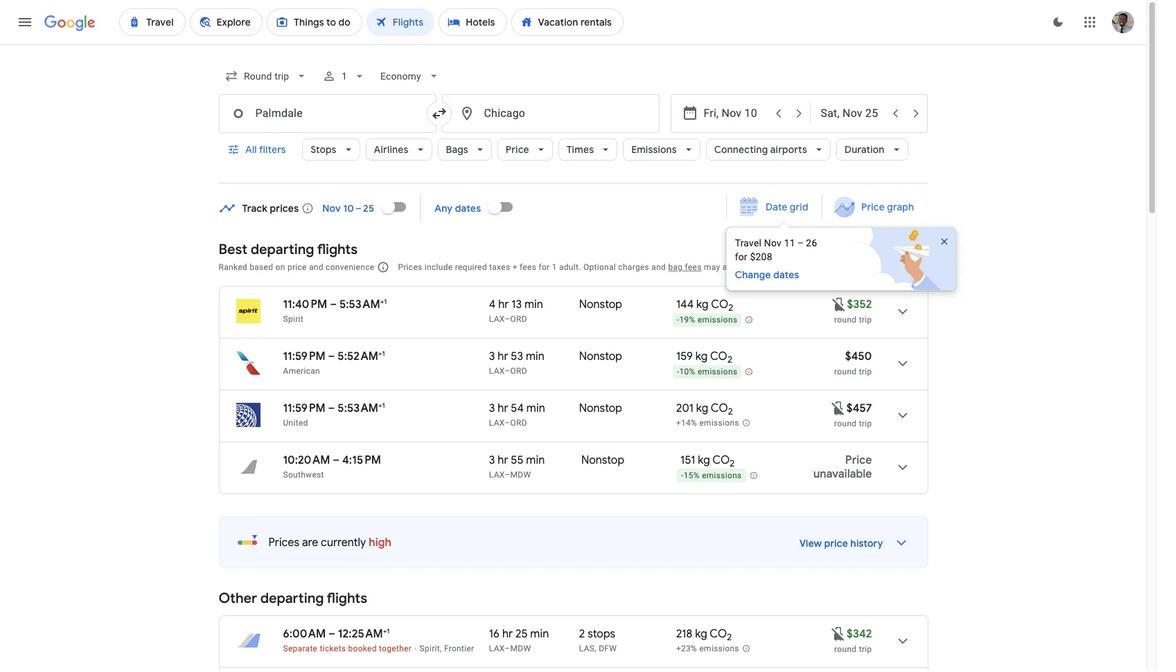 Task type: locate. For each thing, give the bounding box(es) containing it.
kg for 151
[[698, 454, 710, 468]]

min inside 4 hr 13 min lax – ord
[[525, 298, 543, 312]]

0 vertical spatial ord
[[511, 315, 527, 324]]

450 US dollars text field
[[845, 350, 872, 364]]

11:59 pm up united
[[283, 402, 326, 416]]

2 11:59 pm from the top
[[283, 402, 326, 416]]

0 vertical spatial price
[[506, 143, 529, 156]]

None field
[[219, 64, 314, 89], [375, 64, 446, 89], [219, 64, 314, 89], [375, 64, 446, 89]]

price left flight details. leaves los angeles international airport at 10:20 am on friday, november 10 and arrives at chicago midway international airport at 4:15 pm on friday, november 10. image
[[846, 454, 872, 468]]

0 vertical spatial dates
[[455, 202, 481, 215]]

departing for best
[[251, 241, 314, 259]]

– down total duration 3 hr 53 min. element
[[505, 367, 511, 376]]

mdw down 55
[[511, 471, 531, 480]]

1 vertical spatial prices
[[269, 537, 300, 550]]

,
[[595, 645, 597, 654]]

separate
[[283, 645, 318, 654]]

flights for other departing flights
[[327, 591, 367, 608]]

1 inside 11:59 pm – 5:52 am + 1
[[382, 349, 385, 358]]

10 – 25
[[343, 202, 374, 215]]

kg inside 201 kg co 2
[[696, 402, 709, 416]]

1 round trip from the top
[[835, 315, 872, 325]]

2 up '-19% emissions'
[[729, 302, 734, 314]]

1
[[342, 71, 347, 82], [552, 263, 557, 272], [384, 297, 387, 306], [382, 349, 385, 358], [382, 401, 385, 410], [387, 627, 390, 636]]

hr right 4
[[499, 298, 509, 312]]

hr for 54
[[498, 402, 508, 416]]

this price for this flight doesn't include overhead bin access. if you need a carry-on bag, use the bags filter to update prices. image left the flight details. leaves los angeles international airport at 6:00 am on friday, november 10 and arrives at chicago midway international airport at 12:25 am on saturday, november 11. icon
[[830, 626, 847, 643]]

flight details. leaves los angeles international airport at 10:20 am on friday, november 10 and arrives at chicago midway international airport at 4:15 pm on friday, november 10. image
[[886, 451, 919, 485]]

hr inside 16 hr 25 min lax – mdw
[[502, 628, 513, 642]]

united
[[283, 419, 308, 428]]

2 vertical spatial -
[[681, 471, 684, 481]]

– inside 11:59 pm – 5:53 am + 1
[[328, 402, 335, 416]]

3 inside 3 hr 55 min lax – mdw
[[489, 454, 495, 468]]

hr left '54'
[[498, 402, 508, 416]]

price right bags popup button
[[506, 143, 529, 156]]

min right 13
[[525, 298, 543, 312]]

1 vertical spatial departure time: 11:59 pm. text field
[[283, 402, 326, 416]]

Departure time: 11:59 PM. text field
[[283, 350, 326, 364], [283, 402, 326, 416]]

5:52 am
[[338, 350, 378, 364]]

min right '54'
[[527, 402, 545, 416]]

11:59 pm up american
[[283, 350, 326, 364]]

11:59 pm inside 11:59 pm – 5:52 am + 1
[[283, 350, 326, 364]]

0 vertical spatial 11:59 pm
[[283, 350, 326, 364]]

+ right taxes
[[513, 263, 518, 272]]

– down total duration 3 hr 55 min. element
[[505, 471, 511, 480]]

4 trip from the top
[[859, 645, 872, 655]]

nonstop
[[579, 298, 622, 312], [579, 350, 622, 364], [579, 402, 622, 416], [582, 454, 625, 468]]

ord inside 3 hr 54 min lax – ord
[[511, 419, 527, 428]]

2 vertical spatial 3
[[489, 454, 495, 468]]

track
[[242, 202, 268, 215]]

are
[[302, 537, 318, 550]]

1 for 3 hr 53 min
[[382, 349, 385, 358]]

+ inside 11:59 pm – 5:52 am + 1
[[378, 349, 382, 358]]

min for 16 hr 25 min
[[531, 628, 549, 642]]

2 inside 218 kg co 2
[[727, 632, 732, 644]]

departure time: 11:59 pm. text field inside 'leaves los angeles international airport at 11:59 pm on friday, november 10 and arrives at o'hare international airport at 5:53 am on saturday, november 11.' element
[[283, 402, 326, 416]]

emissions down 144 kg co 2
[[698, 316, 738, 325]]

emissions
[[698, 316, 738, 325], [698, 368, 738, 377], [700, 419, 739, 428], [702, 471, 742, 481], [700, 645, 739, 654]]

flight details. leaves los angeles international airport at 6:00 am on friday, november 10 and arrives at chicago midway international airport at 12:25 am on saturday, november 11. image
[[886, 625, 919, 658]]

151 kg co 2
[[681, 454, 735, 470]]

None text field
[[219, 94, 436, 133]]

- down 151
[[681, 471, 684, 481]]

2 vertical spatial round trip
[[835, 645, 872, 655]]

0 horizontal spatial prices
[[269, 537, 300, 550]]

price right view
[[825, 538, 848, 550]]

hr right 16
[[502, 628, 513, 642]]

$457
[[847, 402, 872, 416]]

emissions down 151 kg co 2
[[702, 471, 742, 481]]

-19% emissions
[[677, 316, 738, 325]]

co up -10% emissions
[[710, 350, 728, 364]]

+ down arrival time: 5:53 am on  saturday, november 11. text box
[[378, 349, 382, 358]]

prices left are
[[269, 537, 300, 550]]

2 trip from the top
[[859, 367, 872, 377]]

and left bag
[[652, 263, 666, 272]]

date grid button
[[730, 195, 820, 220]]

flight details. leaves los angeles international airport at 11:40 pm on friday, november 10 and arrives at o'hare international airport at 5:53 am on saturday, november 11. image
[[886, 295, 919, 329]]

flights
[[317, 241, 358, 259], [327, 591, 367, 608]]

price inside button
[[862, 201, 885, 213]]

1 vertical spatial price
[[862, 201, 885, 213]]

nov up '$208' at right
[[764, 238, 782, 249]]

las
[[579, 645, 595, 654]]

mdw inside 3 hr 55 min lax – mdw
[[511, 471, 531, 480]]

price right 'on'
[[288, 263, 307, 272]]

kg right 151
[[698, 454, 710, 468]]

1 3 from the top
[[489, 350, 495, 364]]

round down the $352
[[835, 315, 857, 325]]

emissions for 151
[[702, 471, 742, 481]]

lax down total duration 3 hr 54 min. element
[[489, 419, 505, 428]]

– inside 6:00 am – 12:25 am + 1
[[329, 628, 335, 642]]

1 vertical spatial dates
[[774, 269, 800, 281]]

+ inside the 11:40 pm – 5:53 am + 1
[[380, 297, 384, 306]]

2 vertical spatial ord
[[511, 419, 527, 428]]

16
[[489, 628, 500, 642]]

ord inside 4 hr 13 min lax – ord
[[511, 315, 527, 324]]

round for $457
[[835, 419, 857, 429]]

lax down total duration 3 hr 53 min. element
[[489, 367, 505, 376]]

16 hr 25 min lax – mdw
[[489, 628, 549, 654]]

1 inside popup button
[[342, 71, 347, 82]]

0 vertical spatial -
[[677, 316, 680, 325]]

main content
[[219, 190, 971, 671]]

5:53 am inside 11:59 pm – 5:53 am + 1
[[338, 402, 379, 416]]

55
[[511, 454, 524, 468]]

prices
[[270, 202, 299, 215]]

prices are currently high
[[269, 537, 392, 550]]

2 inside 151 kg co 2
[[730, 458, 735, 470]]

hr inside 3 hr 53 min lax – ord
[[498, 350, 508, 364]]

hr left 53
[[498, 350, 508, 364]]

3 3 from the top
[[489, 454, 495, 468]]

total duration 3 hr 54 min. element
[[489, 402, 579, 418]]

ord for 53
[[511, 367, 527, 376]]

nov inside travel nov 11 – 26 for $208 change dates
[[764, 238, 782, 249]]

fees right bag
[[685, 263, 702, 272]]

kg up +14% emissions
[[696, 402, 709, 416]]

+
[[513, 263, 518, 272], [380, 297, 384, 306], [378, 349, 382, 358], [379, 401, 382, 410], [383, 627, 387, 636]]

2 inside 2 stops las , dfw
[[579, 628, 585, 642]]

1 inside 11:59 pm – 5:53 am + 1
[[382, 401, 385, 410]]

and down 'best departing flights'
[[309, 263, 324, 272]]

+ down learn more about ranking image
[[380, 297, 384, 306]]

+ for 3 hr 54 min
[[379, 401, 382, 410]]

2 up +14% emissions
[[728, 406, 733, 418]]

Arrival time: 12:25 AM on  Saturday, November 11. text field
[[338, 627, 390, 642]]

3 round from the top
[[835, 419, 857, 429]]

prices
[[398, 263, 423, 272], [269, 537, 300, 550]]

– inside 3 hr 53 min lax – ord
[[505, 367, 511, 376]]

lax inside 4 hr 13 min lax – ord
[[489, 315, 505, 324]]

1 button
[[317, 60, 372, 93]]

loading results progress bar
[[0, 44, 1147, 47]]

high
[[369, 537, 392, 550]]

kg inside 218 kg co 2
[[695, 628, 708, 642]]

co
[[711, 298, 729, 312], [710, 350, 728, 364], [711, 402, 728, 416], [713, 454, 730, 468], [710, 628, 727, 642]]

3 round trip from the top
[[835, 645, 872, 655]]

hr inside 4 hr 13 min lax – ord
[[499, 298, 509, 312]]

price
[[288, 263, 307, 272], [825, 538, 848, 550]]

1 inside the 11:40 pm – 5:53 am + 1
[[384, 297, 387, 306]]

emissions down 159 kg co 2
[[698, 368, 738, 377]]

1 departure time: 11:59 pm. text field from the top
[[283, 350, 326, 364]]

11:59 pm
[[283, 350, 326, 364], [283, 402, 326, 416]]

round trip for $457
[[835, 419, 872, 429]]

on
[[276, 263, 285, 272]]

$342
[[847, 628, 872, 642]]

2 departure time: 11:59 pm. text field from the top
[[283, 402, 326, 416]]

3 hr 55 min lax – mdw
[[489, 454, 545, 480]]

0 vertical spatial 3
[[489, 350, 495, 364]]

- down 144 on the top right of page
[[677, 316, 680, 325]]

ord down 53
[[511, 367, 527, 376]]

4 lax from the top
[[489, 471, 505, 480]]

best departing flights
[[219, 241, 358, 259]]

trip for $342
[[859, 645, 872, 655]]

2 3 from the top
[[489, 402, 495, 416]]

dates
[[455, 202, 481, 215], [774, 269, 800, 281]]

– left 5:52 am
[[328, 350, 335, 364]]

$352
[[847, 298, 872, 312]]

3 hr 53 min lax – ord
[[489, 350, 545, 376]]

3 inside 3 hr 54 min lax – ord
[[489, 402, 495, 416]]

1 mdw from the top
[[511, 471, 531, 480]]

for down the travel on the top of the page
[[735, 252, 748, 263]]

10:20 am – 4:15 pm southwest
[[283, 454, 381, 480]]

– up tickets
[[329, 628, 335, 642]]

Arrival time: 5:53 AM on  Saturday, November 11. text field
[[340, 297, 387, 312]]

co inside 218 kg co 2
[[710, 628, 727, 642]]

0 horizontal spatial nov
[[323, 202, 341, 215]]

trip down $450
[[859, 367, 872, 377]]

leaves los angeles international airport at 11:40 pm on friday, november 10 and arrives at o'hare international airport at 5:53 am on saturday, november 11. element
[[283, 297, 387, 312]]

1 vertical spatial ord
[[511, 367, 527, 376]]

departure time: 11:59 pm. text field for 5:53 am
[[283, 402, 326, 416]]

1 11:59 pm from the top
[[283, 350, 326, 364]]

– down total duration 4 hr 13 min. element
[[505, 315, 511, 324]]

for
[[735, 252, 748, 263], [539, 263, 550, 272]]

kg up '-19% emissions'
[[697, 298, 709, 312]]

2 inside 159 kg co 2
[[728, 354, 733, 366]]

0 vertical spatial departing
[[251, 241, 314, 259]]

5:53 am inside the 11:40 pm – 5:53 am + 1
[[340, 298, 380, 312]]

nov right learn more about tracked prices icon
[[323, 202, 341, 215]]

flights up leaves los angeles international airport at 6:00 am on friday, november 10 and arrives at chicago midway international airport at 12:25 am on saturday, november 11. element
[[327, 591, 367, 608]]

travel nov 11 – 26 for $208 change dates
[[735, 238, 818, 281]]

19%
[[680, 316, 696, 325]]

3 inside 3 hr 53 min lax – ord
[[489, 350, 495, 364]]

co inside 159 kg co 2
[[710, 350, 728, 364]]

flight details. leaves los angeles international airport at 11:59 pm on friday, november 10 and arrives at o'hare international airport at 5:52 am on saturday, november 11. image
[[886, 347, 919, 381]]

2 up -10% emissions
[[728, 354, 733, 366]]

11:40 pm
[[283, 298, 327, 312]]

2 ord from the top
[[511, 367, 527, 376]]

bag fees button
[[669, 263, 702, 272]]

ord for 54
[[511, 419, 527, 428]]

price inside popup button
[[506, 143, 529, 156]]

trip down the 352 us dollars text box
[[859, 315, 872, 325]]

None search field
[[219, 60, 928, 184]]

assistance
[[791, 263, 833, 272]]

2 for 201
[[728, 406, 733, 418]]

+ up together
[[383, 627, 387, 636]]

lax inside 3 hr 55 min lax – mdw
[[489, 471, 505, 480]]

main content containing best departing flights
[[219, 190, 971, 671]]

- down 159
[[677, 368, 680, 377]]

hr left 55
[[498, 454, 508, 468]]

2 for 218
[[727, 632, 732, 644]]

kg up -10% emissions
[[696, 350, 708, 364]]

kg inside 151 kg co 2
[[698, 454, 710, 468]]

fees right taxes
[[520, 263, 537, 272]]

4 round from the top
[[835, 645, 857, 655]]

prices right learn more about ranking image
[[398, 263, 423, 272]]

– inside 16 hr 25 min lax – mdw
[[505, 645, 511, 654]]

ord down '54'
[[511, 419, 527, 428]]

leaves los angeles international airport at 11:59 pm on friday, november 10 and arrives at o'hare international airport at 5:52 am on saturday, november 11. element
[[283, 349, 385, 364]]

flight details. leaves los angeles international airport at 11:59 pm on friday, november 10 and arrives at o'hare international airport at 5:53 am on saturday, november 11. image
[[886, 399, 919, 433]]

lax for 3 hr 54 min
[[489, 419, 505, 428]]

departing up 'on'
[[251, 241, 314, 259]]

min for 3 hr 53 min
[[526, 350, 545, 364]]

departure time: 11:59 pm. text field up american
[[283, 350, 326, 364]]

min right 55
[[526, 454, 545, 468]]

times button
[[559, 133, 618, 166]]

leaves los angeles international airport at 10:20 am on friday, november 10 and arrives at chicago midway international airport at 4:15 pm on friday, november 10. element
[[283, 454, 381, 468]]

Departure text field
[[704, 95, 768, 132]]

5:53 am down 'convenience'
[[340, 298, 380, 312]]

1 vertical spatial 5:53 am
[[338, 402, 379, 416]]

1 horizontal spatial nov
[[764, 238, 782, 249]]

apply.
[[723, 263, 746, 272]]

1 vertical spatial this price for this flight doesn't include overhead bin access. if you need a carry-on bag, use the bags filter to update prices. image
[[830, 626, 847, 643]]

kg inside 159 kg co 2
[[696, 350, 708, 364]]

trip for $352
[[859, 315, 872, 325]]

1 vertical spatial round trip
[[835, 419, 872, 429]]

0 vertical spatial price
[[288, 263, 307, 272]]

1 ord from the top
[[511, 315, 527, 324]]

main menu image
[[17, 14, 33, 30]]

co inside 201 kg co 2
[[711, 402, 728, 416]]

nonstop flight. element for 4 hr 13 min
[[579, 298, 622, 314]]

1 vertical spatial nov
[[764, 238, 782, 249]]

price unavailable
[[814, 454, 872, 482]]

1 horizontal spatial fees
[[685, 263, 702, 272]]

– down total duration 3 hr 54 min. element
[[505, 419, 511, 428]]

2
[[729, 302, 734, 314], [728, 354, 733, 366], [728, 406, 733, 418], [730, 458, 735, 470], [579, 628, 585, 642], [727, 632, 732, 644]]

this price for this flight doesn't include overhead bin access. if you need a carry-on bag, use the bags filter to update prices. image down 'assistance' at the top of page
[[831, 296, 847, 313]]

1 horizontal spatial dates
[[774, 269, 800, 281]]

ord inside 3 hr 53 min lax – ord
[[511, 367, 527, 376]]

1 vertical spatial 11:59 pm
[[283, 402, 326, 416]]

1 vertical spatial -
[[677, 368, 680, 377]]

min inside 3 hr 53 min lax – ord
[[526, 350, 545, 364]]

5:53 am down 5:52 am
[[338, 402, 379, 416]]

change dates button
[[735, 268, 830, 282]]

other departing flights
[[219, 591, 367, 608]]

None text field
[[442, 94, 660, 133]]

0 vertical spatial prices
[[398, 263, 423, 272]]

round down $450
[[835, 367, 857, 377]]

2 inside 201 kg co 2
[[728, 406, 733, 418]]

price left graph
[[862, 201, 885, 213]]

based
[[250, 263, 273, 272]]

optional
[[584, 263, 616, 272]]

1 horizontal spatial and
[[652, 263, 666, 272]]

this price for this flight doesn't include overhead bin access. if you need a carry-on bag, use the bags filter to update prices. image
[[831, 296, 847, 313], [830, 626, 847, 643]]

0 vertical spatial 5:53 am
[[340, 298, 380, 312]]

departure time: 11:59 pm. text field up united
[[283, 402, 326, 416]]

mdw inside 16 hr 25 min lax – mdw
[[511, 645, 531, 654]]

– inside the 11:40 pm – 5:53 am + 1
[[330, 298, 337, 312]]

trip for $457
[[859, 419, 872, 429]]

change
[[735, 269, 771, 281]]

price for price graph
[[862, 201, 885, 213]]

5 lax from the top
[[489, 645, 505, 654]]

342 US dollars text field
[[847, 628, 872, 642]]

3 lax from the top
[[489, 419, 505, 428]]

nonstop flight. element for 3 hr 54 min
[[579, 402, 622, 418]]

5:53 am for 11:40 pm
[[340, 298, 380, 312]]

1 inside 6:00 am – 12:25 am + 1
[[387, 627, 390, 636]]

1 vertical spatial flights
[[327, 591, 367, 608]]

1 for 4 hr 13 min
[[384, 297, 387, 306]]

round trip down the 352 us dollars text box
[[835, 315, 872, 325]]

lax down 4
[[489, 315, 505, 324]]

3 hr 54 min lax – ord
[[489, 402, 545, 428]]

2 mdw from the top
[[511, 645, 531, 654]]

218
[[676, 628, 693, 642]]

2 inside 144 kg co 2
[[729, 302, 734, 314]]

stops button
[[302, 133, 360, 166]]

1 horizontal spatial prices
[[398, 263, 423, 272]]

– down total duration 16 hr 25 min. element
[[505, 645, 511, 654]]

151
[[681, 454, 696, 468]]

airlines button
[[366, 133, 432, 166]]

emissions for 159
[[698, 368, 738, 377]]

3 trip from the top
[[859, 419, 872, 429]]

times
[[567, 143, 594, 156]]

+14% emissions
[[676, 419, 739, 428]]

round down $342 text field
[[835, 645, 857, 655]]

3 for 3 hr 53 min
[[489, 350, 495, 364]]

0 vertical spatial this price for this flight doesn't include overhead bin access. if you need a carry-on bag, use the bags filter to update prices. image
[[831, 296, 847, 313]]

+ down arrival time: 5:52 am on  saturday, november 11. text field
[[379, 401, 382, 410]]

learn more about ranking image
[[377, 261, 390, 274]]

2 round trip from the top
[[835, 419, 872, 429]]

hr inside 3 hr 55 min lax – mdw
[[498, 454, 508, 468]]

2 up las in the bottom of the page
[[579, 628, 585, 642]]

0 horizontal spatial and
[[309, 263, 324, 272]]

ord down 13
[[511, 315, 527, 324]]

1 trip from the top
[[859, 315, 872, 325]]

lax down 16
[[489, 645, 505, 654]]

connecting
[[714, 143, 768, 156]]

trip down 457 us dollars text field
[[859, 419, 872, 429]]

departing for other
[[260, 591, 324, 608]]

min inside 3 hr 55 min lax – mdw
[[526, 454, 545, 468]]

0 vertical spatial mdw
[[511, 471, 531, 480]]

co up +23% emissions
[[710, 628, 727, 642]]

lax down total duration 3 hr 55 min. element
[[489, 471, 505, 480]]

0 vertical spatial round trip
[[835, 315, 872, 325]]

flights up 'convenience'
[[317, 241, 358, 259]]

price inside price unavailable
[[846, 454, 872, 468]]

emissions
[[632, 143, 677, 156]]

total duration 16 hr 25 min. element
[[489, 628, 579, 644]]

2 for 159
[[728, 354, 733, 366]]

co inside 151 kg co 2
[[713, 454, 730, 468]]

lax inside 3 hr 53 min lax – ord
[[489, 367, 505, 376]]

nonstop for 3 hr 53 min
[[579, 350, 622, 364]]

lax inside 16 hr 25 min lax – mdw
[[489, 645, 505, 654]]

kg inside 144 kg co 2
[[697, 298, 709, 312]]

stops
[[588, 628, 616, 642]]

filters
[[259, 143, 286, 156]]

1 lax from the top
[[489, 315, 505, 324]]

departing up departure time: 6:00 am. text field
[[260, 591, 324, 608]]

1 horizontal spatial price
[[825, 538, 848, 550]]

1 vertical spatial departing
[[260, 591, 324, 608]]

nonstop flight. element
[[579, 298, 622, 314], [579, 350, 622, 366], [579, 402, 622, 418], [582, 454, 625, 470]]

min right "25"
[[531, 628, 549, 642]]

2 up -15% emissions
[[730, 458, 735, 470]]

co inside 144 kg co 2
[[711, 298, 729, 312]]

1 vertical spatial mdw
[[511, 645, 531, 654]]

this price for this flight doesn't include overhead bin access. if you need a carry-on bag, use the bags filter to update prices. image for $352
[[831, 296, 847, 313]]

6:00 am
[[283, 628, 326, 642]]

mdw
[[511, 471, 531, 480], [511, 645, 531, 654]]

min right 53
[[526, 350, 545, 364]]

1 vertical spatial price
[[825, 538, 848, 550]]

history
[[851, 538, 883, 550]]

ord
[[511, 315, 527, 324], [511, 367, 527, 376], [511, 419, 527, 428]]

required
[[455, 263, 487, 272]]

separate tickets booked together
[[283, 645, 412, 654]]

mdw down "25"
[[511, 645, 531, 654]]

co for 151
[[713, 454, 730, 468]]

hr inside 3 hr 54 min lax – ord
[[498, 402, 508, 416]]

2 vertical spatial price
[[846, 454, 872, 468]]

trip down $342 text field
[[859, 645, 872, 655]]

Arrival time: 4:15 PM. text field
[[342, 454, 381, 468]]

3 left '54'
[[489, 402, 495, 416]]

– right 11:40 pm
[[330, 298, 337, 312]]

lax for 16 hr 25 min
[[489, 645, 505, 654]]

mdw for 25
[[511, 645, 531, 654]]

+ inside 6:00 am – 12:25 am + 1
[[383, 627, 387, 636]]

price for price unavailable
[[846, 454, 872, 468]]

0 horizontal spatial price
[[288, 263, 307, 272]]

lax inside 3 hr 54 min lax – ord
[[489, 419, 505, 428]]

0 horizontal spatial fees
[[520, 263, 537, 272]]

min inside 3 hr 54 min lax – ord
[[527, 402, 545, 416]]

for left adult.
[[539, 263, 550, 272]]

co up '-19% emissions'
[[711, 298, 729, 312]]

1 vertical spatial 3
[[489, 402, 495, 416]]

3 ord from the top
[[511, 419, 527, 428]]

min inside 16 hr 25 min lax – mdw
[[531, 628, 549, 642]]

kg up +23% emissions
[[695, 628, 708, 642]]

round trip down $342 text field
[[835, 645, 872, 655]]

3 left 55
[[489, 454, 495, 468]]

– left 4:15 pm
[[333, 454, 340, 468]]

2 round from the top
[[835, 367, 857, 377]]

– left arrival time: 5:53 am on  saturday, november 11. text field
[[328, 402, 335, 416]]

2 up +23% emissions
[[727, 632, 732, 644]]

Return text field
[[821, 95, 885, 132]]

co up +14% emissions
[[711, 402, 728, 416]]

co for 159
[[710, 350, 728, 364]]

– inside 10:20 am – 4:15 pm southwest
[[333, 454, 340, 468]]

round down this price for this flight doesn't include overhead bin access. if you need a carry-on bag, use the bags filter to update prices. image
[[835, 419, 857, 429]]

3 left 53
[[489, 350, 495, 364]]

11:59 pm inside 11:59 pm – 5:53 am + 1
[[283, 402, 326, 416]]

0 vertical spatial flights
[[317, 241, 358, 259]]

0 vertical spatial departure time: 11:59 pm. text field
[[283, 350, 326, 364]]

+ inside 11:59 pm – 5:53 am + 1
[[379, 401, 382, 410]]

airlines
[[374, 143, 409, 156]]

by:
[[892, 261, 906, 273]]

– inside 4 hr 13 min lax – ord
[[505, 315, 511, 324]]

+ for 16 hr 25 min
[[383, 627, 387, 636]]

1 round from the top
[[835, 315, 857, 325]]

kg for 144
[[697, 298, 709, 312]]

co up -15% emissions
[[713, 454, 730, 468]]

Departure time: 10:20 AM. text field
[[283, 454, 330, 468]]

min
[[525, 298, 543, 312], [526, 350, 545, 364], [527, 402, 545, 416], [526, 454, 545, 468], [531, 628, 549, 642]]

1 horizontal spatial for
[[735, 252, 748, 263]]

2 lax from the top
[[489, 367, 505, 376]]

round trip down 457 us dollars text field
[[835, 419, 872, 429]]

Departure time: 6:00 AM. text field
[[283, 628, 326, 642]]

round for $342
[[835, 645, 857, 655]]

departure time: 11:59 pm. text field inside leaves los angeles international airport at 11:59 pm on friday, november 10 and arrives at o'hare international airport at 5:52 am on saturday, november 11. element
[[283, 350, 326, 364]]

sort by:
[[870, 261, 906, 273]]

2 fees from the left
[[685, 263, 702, 272]]



Task type: vqa. For each thing, say whether or not it's contained in the screenshot.
"–" inside 11:40 PM – 5:53 AM + 1
yes



Task type: describe. For each thing, give the bounding box(es) containing it.
nonstop flight. element for 3 hr 55 min
[[582, 454, 625, 470]]

lax for 3 hr 53 min
[[489, 367, 505, 376]]

prices for prices include required taxes + fees for 1 adult. optional charges and bag fees may apply. passenger assistance
[[398, 263, 423, 272]]

none search field containing all filters
[[219, 60, 928, 184]]

bag
[[669, 263, 683, 272]]

other
[[219, 591, 257, 608]]

american
[[283, 367, 320, 376]]

for inside travel nov 11 – 26 for $208 change dates
[[735, 252, 748, 263]]

0 vertical spatial nov
[[323, 202, 341, 215]]

5:53 am for 11:59 pm
[[338, 402, 379, 416]]

connecting airports
[[714, 143, 807, 156]]

Departure time: 11:40 PM. text field
[[283, 298, 327, 312]]

leaves los angeles international airport at 6:00 am on friday, november 10 and arrives at chicago midway international airport at 12:25 am on saturday, november 11. element
[[283, 627, 390, 642]]

$208
[[750, 252, 773, 263]]

hr for 53
[[498, 350, 508, 364]]

convenience
[[326, 263, 375, 272]]

together
[[379, 645, 412, 654]]

hr for 55
[[498, 454, 508, 468]]

1 for 16 hr 25 min
[[387, 627, 390, 636]]

emissions for 144
[[698, 316, 738, 325]]

this price for this flight doesn't include overhead bin access. if you need a carry-on bag, use the bags filter to update prices. image for $342
[[830, 626, 847, 643]]

date grid
[[766, 201, 808, 213]]

find the best price region
[[219, 190, 971, 291]]

total duration 3 hr 53 min. element
[[489, 350, 579, 366]]

sort
[[870, 261, 890, 273]]

kg for 201
[[696, 402, 709, 416]]

+ for 4 hr 13 min
[[380, 297, 384, 306]]

4 hr 13 min lax – ord
[[489, 298, 543, 324]]

tickets
[[320, 645, 346, 654]]

stops
[[311, 143, 337, 156]]

11:59 pm – 5:53 am + 1
[[283, 401, 385, 416]]

13
[[512, 298, 522, 312]]

min for 3 hr 54 min
[[527, 402, 545, 416]]

kg for 159
[[696, 350, 708, 364]]

booked
[[348, 645, 377, 654]]

0 horizontal spatial for
[[539, 263, 550, 272]]

0 horizontal spatial dates
[[455, 202, 481, 215]]

price for price
[[506, 143, 529, 156]]

flights for best departing flights
[[317, 241, 358, 259]]

3 for 3 hr 55 min
[[489, 454, 495, 468]]

+23% emissions
[[676, 645, 739, 654]]

co for 201
[[711, 402, 728, 416]]

all filters button
[[219, 133, 297, 166]]

144 kg co 2
[[676, 298, 734, 314]]

prices for prices are currently high
[[269, 537, 300, 550]]

total duration 3 hr 55 min. element
[[489, 454, 582, 470]]

ranked based on price and convenience
[[219, 263, 375, 272]]

nonstop for 3 hr 54 min
[[579, 402, 622, 416]]

best
[[219, 241, 248, 259]]

passenger assistance button
[[748, 263, 833, 272]]

travel
[[735, 238, 762, 249]]

price graph button
[[826, 195, 926, 220]]

Arrival time: 5:53 AM on  Saturday, November 11. text field
[[338, 401, 385, 416]]

kg for 218
[[695, 628, 708, 642]]

dates inside travel nov 11 – 26 for $208 change dates
[[774, 269, 800, 281]]

southwest
[[283, 471, 324, 480]]

connecting airports button
[[706, 133, 831, 166]]

+14%
[[676, 419, 697, 428]]

1 for 3 hr 54 min
[[382, 401, 385, 410]]

duration button
[[837, 133, 908, 166]]

co for 218
[[710, 628, 727, 642]]

view price history image
[[885, 527, 918, 560]]

round inside $450 round trip
[[835, 367, 857, 377]]

total duration 4 hr 13 min. element
[[489, 298, 579, 314]]

nonstop flight. element for 3 hr 53 min
[[579, 350, 622, 366]]

– inside 3 hr 54 min lax – ord
[[505, 419, 511, 428]]

emissions down 218 kg co 2
[[700, 645, 739, 654]]

spirit, frontier
[[420, 645, 474, 654]]

departure time: 11:59 pm. text field for 5:52 am
[[283, 350, 326, 364]]

min for 3 hr 55 min
[[526, 454, 545, 468]]

11:59 pm – 5:52 am + 1
[[283, 349, 385, 364]]

lax for 3 hr 55 min
[[489, 471, 505, 480]]

airports
[[771, 143, 807, 156]]

10:20 am
[[283, 454, 330, 468]]

144
[[676, 298, 694, 312]]

emissions button
[[623, 133, 701, 166]]

11:40 pm – 5:53 am + 1
[[283, 297, 387, 312]]

$450 round trip
[[835, 350, 872, 377]]

taxes
[[489, 263, 510, 272]]

457 US dollars text field
[[847, 402, 872, 416]]

layover (1 of 2) is a 6 hr 47 min layover at harry reid international airport in las vegas. layover (2 of 2) is a 2 hr 55 min layover at dallas/fort worth international airport in dallas. element
[[579, 644, 670, 655]]

close image
[[939, 236, 950, 247]]

2 for 151
[[730, 458, 735, 470]]

mdw for 55
[[511, 471, 531, 480]]

hr for 25
[[502, 628, 513, 642]]

11 – 26
[[784, 238, 818, 249]]

3 for 3 hr 54 min
[[489, 402, 495, 416]]

– inside 11:59 pm – 5:52 am + 1
[[328, 350, 335, 364]]

bags
[[446, 143, 468, 156]]

swap origin and destination. image
[[431, 105, 447, 122]]

2 stops flight. element
[[579, 628, 616, 644]]

1 and from the left
[[309, 263, 324, 272]]

6:00 am – 12:25 am + 1
[[283, 627, 390, 642]]

change appearance image
[[1042, 6, 1075, 39]]

track prices
[[242, 202, 299, 215]]

218 kg co 2
[[676, 628, 732, 644]]

2 for 144
[[729, 302, 734, 314]]

lax for 4 hr 13 min
[[489, 315, 505, 324]]

charges
[[619, 263, 650, 272]]

ord for 13
[[511, 315, 527, 324]]

round trip for $352
[[835, 315, 872, 325]]

trip inside $450 round trip
[[859, 367, 872, 377]]

date
[[766, 201, 787, 213]]

passenger
[[748, 263, 789, 272]]

this price for this flight doesn't include overhead bin access. if you need a carry-on bag, use the bags filter to update prices. image
[[830, 400, 847, 417]]

graph
[[888, 201, 915, 213]]

+ for 3 hr 53 min
[[378, 349, 382, 358]]

currently
[[321, 537, 366, 550]]

53
[[511, 350, 523, 364]]

Arrival time: 5:52 AM on  Saturday, November 11. text field
[[338, 349, 385, 364]]

159 kg co 2
[[676, 350, 733, 366]]

12:25 am
[[338, 628, 383, 642]]

learn more about tracked prices image
[[302, 202, 314, 215]]

2 and from the left
[[652, 263, 666, 272]]

4:15 pm
[[342, 454, 381, 468]]

11:59 pm for 5:53 am
[[283, 402, 326, 416]]

min for 4 hr 13 min
[[525, 298, 543, 312]]

hr for 13
[[499, 298, 509, 312]]

all filters
[[245, 143, 286, 156]]

11:59 pm for 5:52 am
[[283, 350, 326, 364]]

duration
[[845, 143, 885, 156]]

round for $352
[[835, 315, 857, 325]]

nonstop for 3 hr 55 min
[[582, 454, 625, 468]]

frontier
[[444, 645, 474, 654]]

emissions down 201 kg co 2
[[700, 419, 739, 428]]

co for 144
[[711, 298, 729, 312]]

- for 144
[[677, 316, 680, 325]]

sort by: button
[[865, 254, 928, 279]]

10%
[[680, 368, 696, 377]]

-10% emissions
[[677, 368, 738, 377]]

159
[[676, 350, 693, 364]]

may
[[704, 263, 721, 272]]

leaves los angeles international airport at 11:59 pm on friday, november 10 and arrives at o'hare international airport at 5:53 am on saturday, november 11. element
[[283, 401, 385, 416]]

4
[[489, 298, 496, 312]]

352 US dollars text field
[[847, 298, 872, 312]]

- for 151
[[681, 471, 684, 481]]

+23%
[[676, 645, 697, 654]]

unavailable
[[814, 468, 872, 482]]

price button
[[498, 133, 553, 166]]

adult.
[[559, 263, 581, 272]]

nov 10 – 25
[[323, 202, 374, 215]]

prices include required taxes + fees for 1 adult. optional charges and bag fees may apply. passenger assistance
[[398, 263, 833, 272]]

nonstop for 4 hr 13 min
[[579, 298, 622, 312]]

separate tickets booked together. this trip includes tickets from multiple airlines. missed connections may be protected by kiwi.com.. element
[[283, 645, 412, 654]]

- for 159
[[677, 368, 680, 377]]

spirit
[[283, 315, 304, 324]]

2 stops las , dfw
[[579, 628, 617, 654]]

– inside 3 hr 55 min lax – mdw
[[505, 471, 511, 480]]

-15% emissions
[[681, 471, 742, 481]]

all
[[245, 143, 257, 156]]

include
[[425, 263, 453, 272]]

1 fees from the left
[[520, 263, 537, 272]]

round trip for $342
[[835, 645, 872, 655]]



